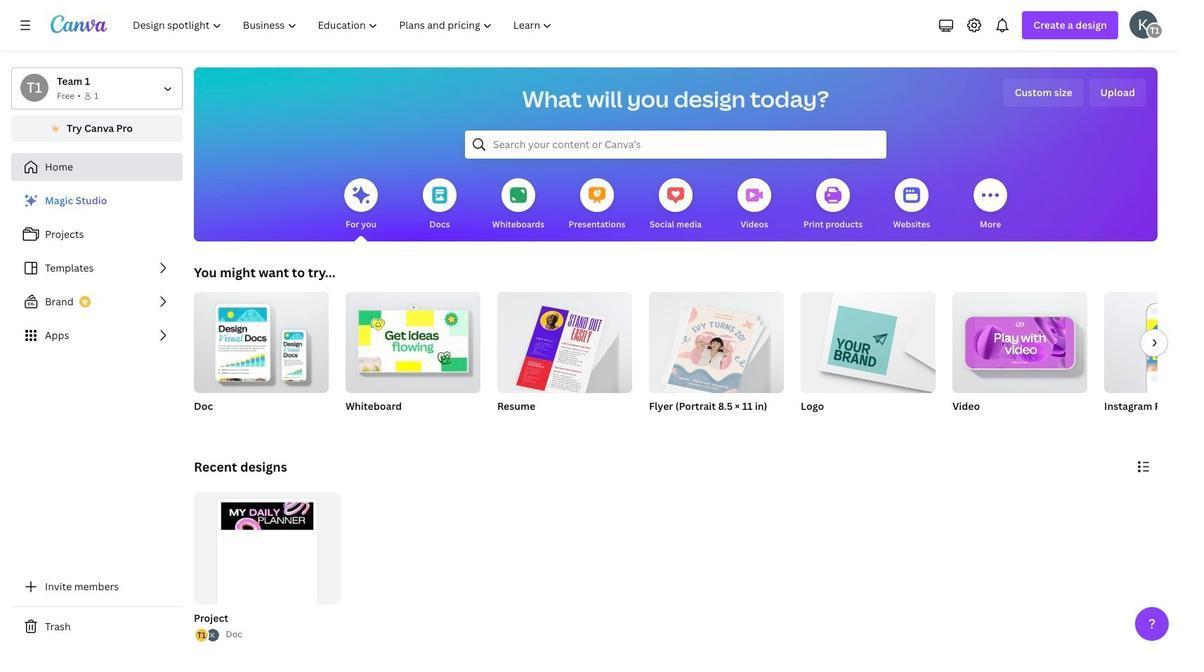 Task type: vqa. For each thing, say whether or not it's contained in the screenshot.
right School
no



Task type: locate. For each thing, give the bounding box(es) containing it.
0 horizontal spatial team 1 element
[[20, 74, 48, 102]]

0 vertical spatial team 1 element
[[1147, 22, 1163, 39]]

team 1 image
[[1147, 22, 1163, 39]]

group
[[194, 287, 329, 431], [194, 287, 329, 393], [346, 287, 481, 431], [346, 287, 481, 393], [497, 287, 632, 431], [497, 287, 632, 399], [649, 287, 784, 431], [649, 287, 784, 398], [801, 292, 936, 431], [801, 292, 936, 393], [953, 292, 1087, 431], [1104, 292, 1180, 431], [191, 492, 340, 644], [194, 492, 340, 642]]

0 horizontal spatial list
[[11, 187, 183, 350]]

1 horizontal spatial team 1 element
[[1147, 22, 1163, 39]]

list
[[11, 187, 183, 350], [194, 628, 220, 644]]

1 vertical spatial list
[[194, 628, 220, 644]]

None search field
[[465, 131, 887, 159]]

team 1 element
[[1147, 22, 1163, 39], [20, 74, 48, 102]]

1 vertical spatial team 1 element
[[20, 74, 48, 102]]

Search search field
[[493, 131, 858, 158]]

1 horizontal spatial list
[[194, 628, 220, 644]]

top level navigation element
[[124, 11, 564, 39]]



Task type: describe. For each thing, give the bounding box(es) containing it.
team 1 image
[[20, 74, 48, 102]]

kendall parks image
[[1130, 11, 1158, 39]]

Switch to another team button
[[11, 67, 183, 110]]

0 vertical spatial list
[[11, 187, 183, 350]]

team 1 element inside "switch to another team" 'button'
[[20, 74, 48, 102]]



